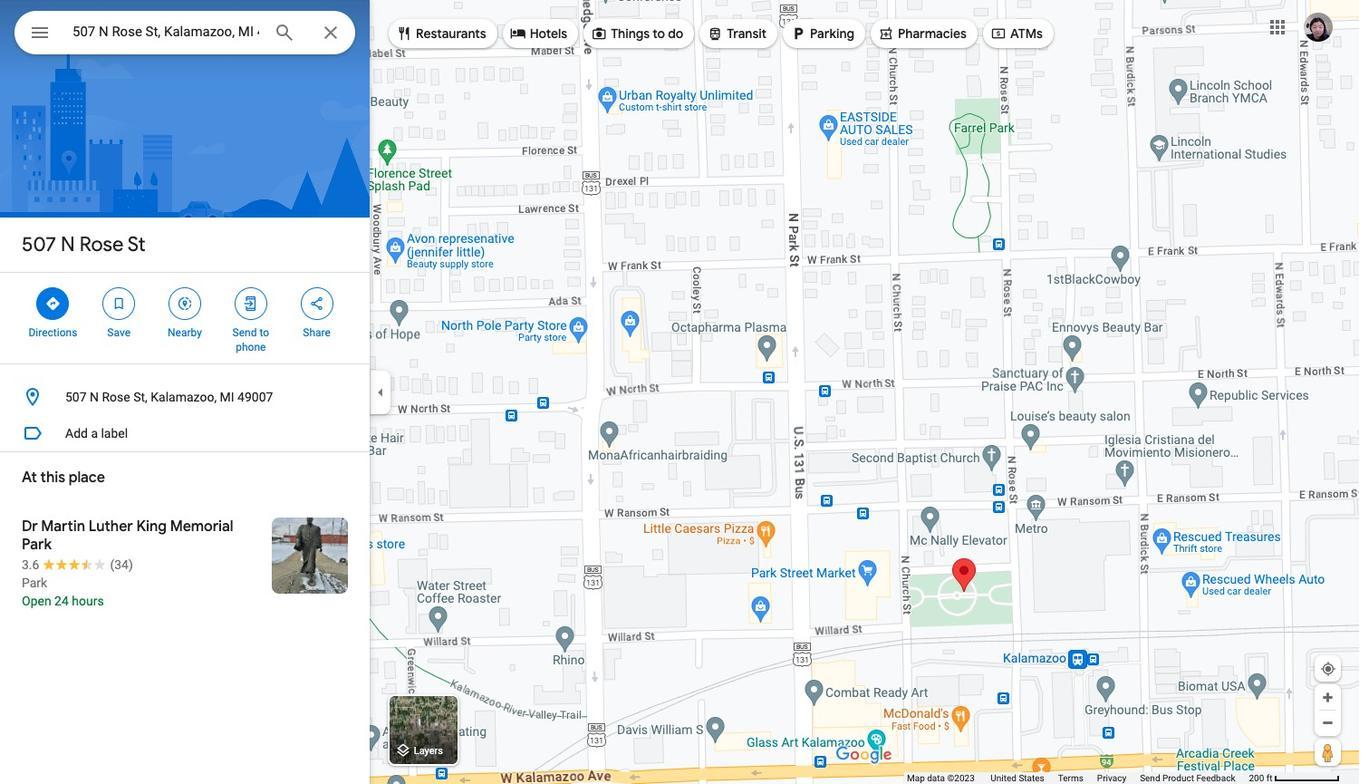 Task type: describe. For each thing, give the bounding box(es) containing it.
 button
[[15, 11, 65, 58]]

share
[[303, 326, 331, 339]]

send product feedback
[[1141, 773, 1236, 783]]

zoom out image
[[1322, 716, 1335, 730]]


[[591, 24, 607, 44]]

layers
[[414, 745, 443, 757]]

feedback
[[1197, 773, 1236, 783]]

google maps element
[[0, 0, 1360, 784]]

restaurants
[[416, 25, 486, 42]]

200 ft button
[[1250, 773, 1341, 783]]

at this place
[[22, 469, 105, 487]]

 search field
[[15, 11, 355, 58]]

(34)
[[110, 558, 133, 572]]

 transit
[[707, 24, 767, 44]]

privacy button
[[1098, 772, 1127, 784]]

rose for st
[[80, 232, 124, 257]]

luther
[[89, 518, 133, 536]]

united states
[[991, 773, 1045, 783]]

google account: michele murakami  
(michele.murakami@adept.ai) image
[[1304, 12, 1333, 41]]

park open 24 hours
[[22, 576, 104, 608]]

n for 507 n rose st
[[61, 232, 75, 257]]

send for send to phone
[[233, 326, 257, 339]]

things
[[611, 25, 650, 42]]

3.6
[[22, 558, 39, 572]]

200
[[1250, 773, 1265, 783]]

49007
[[238, 390, 273, 404]]

st,
[[133, 390, 148, 404]]

mi
[[220, 390, 234, 404]]

 restaurants
[[396, 24, 486, 44]]

rose for st,
[[102, 390, 130, 404]]

states
[[1019, 773, 1045, 783]]


[[111, 294, 127, 314]]


[[45, 294, 61, 314]]

atms
[[1011, 25, 1043, 42]]

n for 507 n rose st, kalamazoo, mi 49007
[[90, 390, 99, 404]]

data
[[928, 773, 945, 783]]

©2023
[[948, 773, 975, 783]]

actions for 507 n rose st region
[[0, 273, 370, 364]]

send for send product feedback
[[1141, 773, 1161, 783]]

parking
[[810, 25, 855, 42]]

footer inside google maps element
[[907, 772, 1250, 784]]

collapse side panel image
[[371, 382, 391, 402]]

24
[[54, 594, 69, 608]]

507 n rose st, kalamazoo, mi 49007 button
[[0, 379, 370, 415]]

phone
[[236, 341, 266, 354]]

directions
[[29, 326, 77, 339]]

pharmacies
[[898, 25, 967, 42]]


[[878, 24, 895, 44]]


[[707, 24, 724, 44]]

kalamazoo,
[[151, 390, 217, 404]]

add a label button
[[0, 415, 370, 451]]

 hotels
[[510, 24, 568, 44]]

st
[[128, 232, 146, 257]]


[[991, 24, 1007, 44]]



Task type: vqa. For each thing, say whether or not it's contained in the screenshot.


Task type: locate. For each thing, give the bounding box(es) containing it.
park inside park open 24 hours
[[22, 576, 47, 590]]

hours
[[72, 594, 104, 608]]

0 vertical spatial rose
[[80, 232, 124, 257]]

show street view coverage image
[[1315, 739, 1342, 766]]

rose inside button
[[102, 390, 130, 404]]

0 vertical spatial n
[[61, 232, 75, 257]]

hotels
[[530, 25, 568, 42]]

 atms
[[991, 24, 1043, 44]]

0 horizontal spatial to
[[260, 326, 269, 339]]

1 park from the top
[[22, 536, 52, 554]]

 pharmacies
[[878, 24, 967, 44]]


[[177, 294, 193, 314]]

507 N Rose St, Kalamazoo, MI 49007 field
[[15, 11, 355, 54]]

2 park from the top
[[22, 576, 47, 590]]


[[29, 20, 51, 45]]

507 n rose st main content
[[0, 0, 370, 784]]


[[243, 294, 259, 314]]

send up phone
[[233, 326, 257, 339]]


[[309, 294, 325, 314]]

None field
[[73, 21, 259, 43]]

1 vertical spatial to
[[260, 326, 269, 339]]

3.6 stars 34 reviews image
[[22, 556, 133, 574]]

507
[[22, 232, 56, 257], [65, 390, 87, 404]]

dr martin luther king memorial park
[[22, 518, 233, 554]]

save
[[107, 326, 131, 339]]

to inside the  things to do
[[653, 25, 665, 42]]

send inside button
[[1141, 773, 1161, 783]]

united states button
[[991, 772, 1045, 784]]

open
[[22, 594, 51, 608]]

king
[[136, 518, 167, 536]]

transit
[[727, 25, 767, 42]]

0 vertical spatial to
[[653, 25, 665, 42]]

n
[[61, 232, 75, 257], [90, 390, 99, 404]]

200 ft
[[1250, 773, 1273, 783]]

send to phone
[[233, 326, 269, 354]]

rose
[[80, 232, 124, 257], [102, 390, 130, 404]]

park up 3.6
[[22, 536, 52, 554]]

0 horizontal spatial 507
[[22, 232, 56, 257]]

park up open
[[22, 576, 47, 590]]

1 vertical spatial park
[[22, 576, 47, 590]]

map
[[907, 773, 925, 783]]

 parking
[[791, 24, 855, 44]]

memorial
[[170, 518, 233, 536]]

terms
[[1059, 773, 1084, 783]]

1 vertical spatial send
[[1141, 773, 1161, 783]]

at
[[22, 469, 37, 487]]

add
[[65, 426, 88, 441]]

0 vertical spatial 507
[[22, 232, 56, 257]]

this
[[40, 469, 65, 487]]

507 for 507 n rose st, kalamazoo, mi 49007
[[65, 390, 87, 404]]

show your location image
[[1321, 661, 1337, 677]]

zoom in image
[[1322, 691, 1335, 704]]

martin
[[41, 518, 85, 536]]

privacy
[[1098, 773, 1127, 783]]

to inside 'send to phone'
[[260, 326, 269, 339]]

park inside dr martin luther king memorial park
[[22, 536, 52, 554]]

footer containing map data ©2023
[[907, 772, 1250, 784]]

united
[[991, 773, 1017, 783]]


[[396, 24, 412, 44]]

 things to do
[[591, 24, 684, 44]]

1 vertical spatial 507
[[65, 390, 87, 404]]

507 n rose st, kalamazoo, mi 49007
[[65, 390, 273, 404]]

send
[[233, 326, 257, 339], [1141, 773, 1161, 783]]

1 vertical spatial rose
[[102, 390, 130, 404]]

to up phone
[[260, 326, 269, 339]]

place
[[69, 469, 105, 487]]

label
[[101, 426, 128, 441]]

1 horizontal spatial n
[[90, 390, 99, 404]]

1 vertical spatial n
[[90, 390, 99, 404]]

none field inside 507 n rose st, kalamazoo, mi 49007 field
[[73, 21, 259, 43]]

footer
[[907, 772, 1250, 784]]

507 up add
[[65, 390, 87, 404]]

send inside 'send to phone'
[[233, 326, 257, 339]]

send product feedback button
[[1141, 772, 1236, 784]]

1 horizontal spatial to
[[653, 25, 665, 42]]

ft
[[1267, 773, 1273, 783]]

a
[[91, 426, 98, 441]]

0 vertical spatial park
[[22, 536, 52, 554]]

507 n rose st
[[22, 232, 146, 257]]

product
[[1163, 773, 1195, 783]]


[[791, 24, 807, 44]]

rose left st,
[[102, 390, 130, 404]]

0 vertical spatial send
[[233, 326, 257, 339]]

terms button
[[1059, 772, 1084, 784]]


[[510, 24, 526, 44]]

n inside '507 n rose st, kalamazoo, mi 49007' button
[[90, 390, 99, 404]]

507 for 507 n rose st
[[22, 232, 56, 257]]

1 horizontal spatial 507
[[65, 390, 87, 404]]

rose left st
[[80, 232, 124, 257]]

nearby
[[168, 326, 202, 339]]

dr
[[22, 518, 38, 536]]

507 inside button
[[65, 390, 87, 404]]

map data ©2023
[[907, 773, 977, 783]]

n up 
[[61, 232, 75, 257]]

1 horizontal spatial send
[[1141, 773, 1161, 783]]

n up 'a'
[[90, 390, 99, 404]]

add a label
[[65, 426, 128, 441]]

do
[[668, 25, 684, 42]]

to
[[653, 25, 665, 42], [260, 326, 269, 339]]

507 up 
[[22, 232, 56, 257]]

park
[[22, 536, 52, 554], [22, 576, 47, 590]]

send left product
[[1141, 773, 1161, 783]]

to left do
[[653, 25, 665, 42]]

0 horizontal spatial send
[[233, 326, 257, 339]]

0 horizontal spatial n
[[61, 232, 75, 257]]



